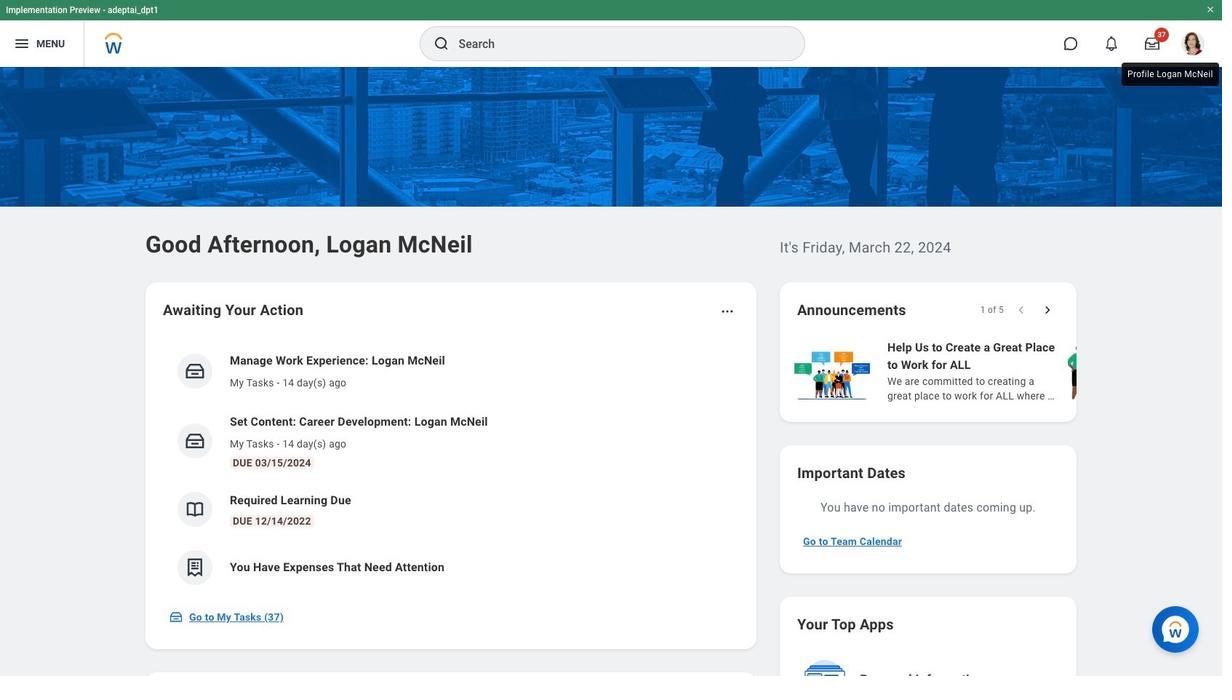 Task type: describe. For each thing, give the bounding box(es) containing it.
2 inbox image from the top
[[184, 430, 206, 452]]

related actions image
[[721, 304, 735, 319]]

1 inbox image from the top
[[184, 360, 206, 382]]

notifications large image
[[1105, 36, 1120, 51]]

dashboard expenses image
[[184, 557, 206, 579]]

Search Workday  search field
[[459, 28, 775, 60]]

justify image
[[13, 35, 31, 52]]

close environment banner image
[[1207, 5, 1216, 14]]

profile logan mcneil image
[[1182, 32, 1205, 58]]

chevron left small image
[[1015, 303, 1029, 317]]



Task type: locate. For each thing, give the bounding box(es) containing it.
0 horizontal spatial list
[[163, 341, 740, 597]]

chevron right small image
[[1041, 303, 1055, 317]]

banner
[[0, 0, 1223, 67]]

list
[[792, 338, 1223, 405], [163, 341, 740, 597]]

tooltip
[[1120, 60, 1223, 89]]

status
[[981, 304, 1005, 316]]

inbox large image
[[1146, 36, 1160, 51]]

main content
[[0, 67, 1223, 676]]

1 vertical spatial inbox image
[[184, 430, 206, 452]]

1 horizontal spatial list
[[792, 338, 1223, 405]]

inbox image
[[184, 360, 206, 382], [184, 430, 206, 452]]

search image
[[433, 35, 450, 52]]

book open image
[[184, 499, 206, 520]]

inbox image
[[169, 610, 183, 625]]

0 vertical spatial inbox image
[[184, 360, 206, 382]]



Task type: vqa. For each thing, say whether or not it's contained in the screenshot.
'close environment banner' ICON
yes



